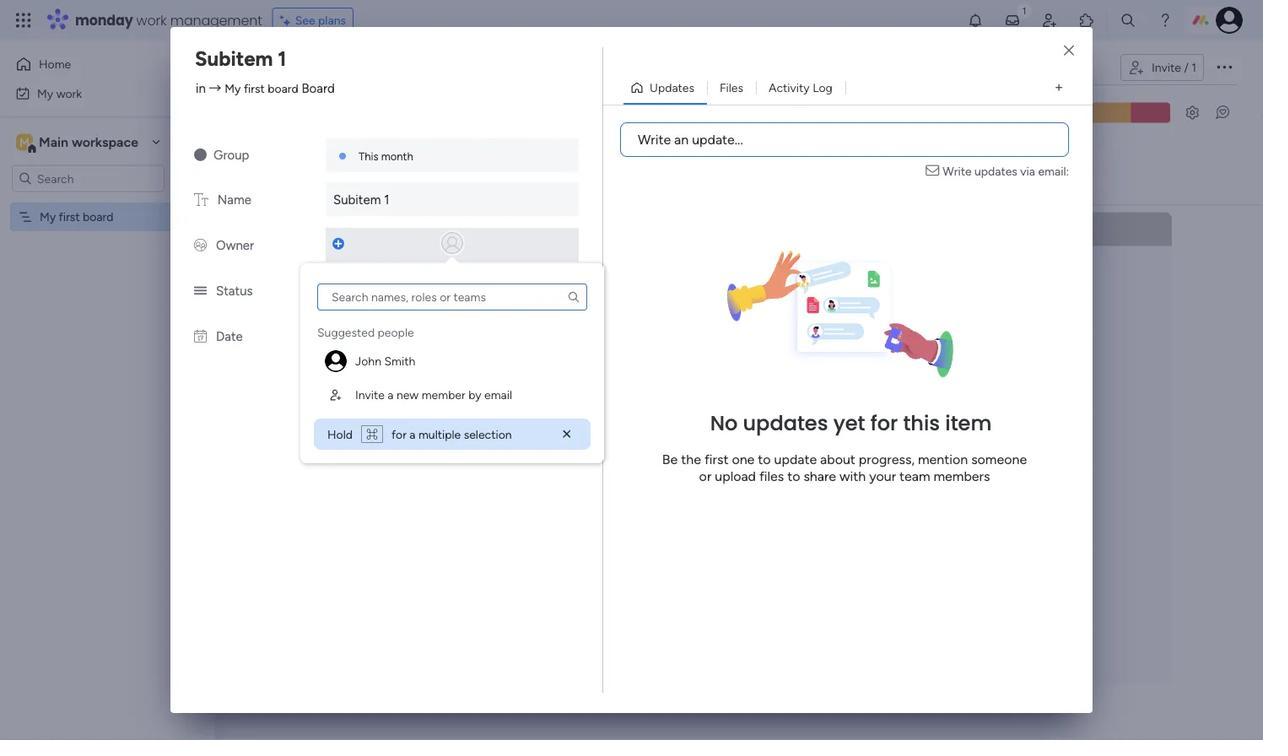 Task type: locate. For each thing, give the bounding box(es) containing it.
date inside "list box"
[[543, 303, 565, 316]]

updates
[[975, 164, 1018, 178], [743, 409, 829, 438]]

1 horizontal spatial v2 calendar view small outline image
[[737, 303, 748, 316]]

1 horizontal spatial due
[[521, 303, 541, 316]]

list box containing project 1
[[497, 249, 697, 417]]

my inside button
[[37, 86, 53, 100]]

my first board inside field
[[261, 55, 395, 83]]

your
[[870, 468, 897, 484]]

v2 calendar view small outline image
[[504, 303, 515, 316], [737, 303, 748, 316]]

my left board
[[261, 55, 290, 83]]

due down project 1 on the left of page
[[521, 303, 541, 316]]

1 vertical spatial invite
[[355, 388, 385, 402]]

people
[[378, 325, 414, 340]]

owner
[[216, 238, 254, 253]]

1 vertical spatial write
[[943, 164, 972, 178]]

subitem 1 down this
[[333, 192, 389, 208]]

0 horizontal spatial for
[[392, 428, 407, 442]]

v2 subitems open image for 18
[[858, 339, 869, 352]]

for right yet
[[871, 409, 898, 438]]

due date
[[288, 303, 332, 316], [521, 303, 565, 316], [754, 303, 798, 316]]

None search field
[[317, 284, 588, 311]]

board down 'search in workspace' field
[[83, 210, 114, 224]]

no updates yet for this item dialog
[[0, 0, 1264, 740]]

group
[[214, 148, 249, 163]]

2 horizontal spatial board
[[335, 55, 395, 83]]

2 due from the left
[[521, 303, 541, 316]]

0 vertical spatial to
[[758, 451, 771, 467]]

my inside list box
[[40, 210, 56, 224]]

0 vertical spatial subitem
[[195, 46, 273, 70]]

3 project from the left
[[740, 266, 776, 279]]

list box containing suggested people
[[314, 284, 591, 412]]

1 horizontal spatial subitem
[[333, 192, 381, 208]]

files
[[720, 81, 744, 95]]

my first board list box
[[0, 199, 215, 459]]

1 horizontal spatial to
[[788, 468, 801, 484]]

invite inside button
[[1152, 60, 1182, 75]]

0 horizontal spatial v2 subitems open image
[[392, 339, 403, 352]]

0 horizontal spatial date
[[310, 303, 332, 316]]

1 vertical spatial a
[[410, 428, 416, 442]]

2 horizontal spatial project
[[740, 266, 776, 279]]

v2 calendar view small outline image down project 1 on the left of page
[[504, 303, 515, 316]]

1 horizontal spatial updates
[[975, 164, 1018, 178]]

my down home
[[37, 86, 53, 100]]

nov for nov 18
[[849, 304, 869, 317]]

updates left 'via'
[[975, 164, 1018, 178]]

a left new
[[388, 388, 394, 402]]

1 vertical spatial my first board
[[40, 210, 114, 224]]

1 horizontal spatial write
[[943, 164, 972, 178]]

due
[[288, 303, 308, 316], [521, 303, 541, 316], [754, 303, 774, 316]]

0 horizontal spatial due date
[[288, 303, 332, 316]]

project 1
[[507, 266, 550, 279]]

john smith
[[355, 354, 416, 369]]

one
[[732, 451, 755, 467]]

0 horizontal spatial invite
[[355, 388, 385, 402]]

v2 overdue deadline image
[[577, 302, 591, 318]]

invite a new member by email
[[355, 388, 512, 402]]

invite inside "list box"
[[355, 388, 385, 402]]

2 project from the left
[[507, 266, 543, 279]]

my down 'search in workspace' field
[[40, 210, 56, 224]]

email:
[[1039, 164, 1070, 178]]

main workspace
[[39, 134, 138, 150]]

3 date from the left
[[776, 303, 798, 316]]

board
[[335, 55, 395, 83], [268, 81, 299, 95], [83, 210, 114, 224]]

my inside field
[[261, 55, 290, 83]]

[object object] element up for a multiple selection
[[317, 378, 588, 412]]

2 horizontal spatial due
[[754, 303, 774, 316]]

0 horizontal spatial write
[[638, 132, 671, 148]]

my first board down 'search in workspace' field
[[40, 210, 114, 224]]

first up or
[[705, 451, 729, 467]]

due inside "list box"
[[521, 303, 541, 316]]

2 v2 subitems open image from the left
[[858, 339, 869, 352]]

1 horizontal spatial nov
[[849, 304, 869, 317]]

v2 calendar view small outline image down project 3
[[737, 303, 748, 316]]

write left an in the top right of the page
[[638, 132, 671, 148]]

project for project 2
[[274, 266, 310, 279]]

3
[[779, 266, 784, 279]]

apps image
[[1079, 12, 1096, 29]]

plans
[[318, 13, 346, 27]]

1 date from the left
[[310, 303, 332, 316]]

hold
[[328, 428, 356, 442]]

a for for
[[410, 428, 416, 442]]

dapulse addbtn image
[[333, 238, 343, 248]]

0 horizontal spatial work
[[56, 86, 82, 100]]

→
[[209, 81, 222, 96]]

write updates via email:
[[943, 164, 1070, 178]]

write an update...
[[638, 132, 744, 148]]

board inside in → my first board board
[[268, 81, 299, 95]]

1 horizontal spatial date
[[543, 303, 565, 316]]

2 subitems from the left
[[754, 338, 800, 352]]

work down home
[[56, 86, 82, 100]]

0 vertical spatial write
[[638, 132, 671, 148]]

3 due from the left
[[754, 303, 774, 316]]

list box
[[497, 249, 697, 417], [314, 284, 591, 412]]

a
[[388, 388, 394, 402], [410, 428, 416, 442]]

1 horizontal spatial project
[[507, 266, 543, 279]]

row group
[[251, 212, 1183, 740]]

be
[[663, 451, 678, 467]]

work right monday
[[136, 11, 167, 30]]

0 horizontal spatial /
[[578, 221, 584, 237]]

1 subitems from the left
[[288, 338, 334, 352]]

v2 subitems open image down nov 18 at the top of page
[[858, 339, 869, 352]]

see plans
[[295, 13, 346, 27]]

write for write updates via email:
[[943, 164, 972, 178]]

due down project 2
[[288, 303, 308, 316]]

2 [object object] element from the top
[[317, 378, 588, 412]]

work for my
[[56, 86, 82, 100]]

0 horizontal spatial updates
[[743, 409, 829, 438]]

1 horizontal spatial /
[[1185, 60, 1189, 75]]

0 horizontal spatial v2 calendar view small outline image
[[504, 303, 515, 316]]

1 [object object] element from the top
[[317, 344, 588, 378]]

tree grid containing suggested people
[[317, 317, 588, 412]]

board inside list box
[[83, 210, 114, 224]]

in → my first board board
[[196, 81, 335, 96]]

list box inside 'no updates yet for this item' dialog
[[314, 284, 591, 412]]

write an update... button
[[621, 122, 1070, 157]]

0 horizontal spatial subitems
[[288, 338, 334, 352]]

1 horizontal spatial subitems
[[754, 338, 800, 352]]

first down see plans 'button'
[[295, 55, 331, 83]]

month
[[381, 149, 413, 163]]

v2 subitems open image up smith
[[392, 339, 403, 352]]

due down project 3
[[754, 303, 774, 316]]

a inside "list box"
[[388, 388, 394, 402]]

project inside "list box"
[[507, 266, 543, 279]]

17
[[407, 304, 417, 317]]

1 vertical spatial to
[[788, 468, 801, 484]]

[object object] element up member
[[317, 344, 588, 378]]

for
[[871, 409, 898, 438], [392, 428, 407, 442]]

date down 3
[[776, 303, 798, 316]]

work inside button
[[56, 86, 82, 100]]

workspace selection element
[[16, 132, 141, 154]]

date left search 'icon'
[[543, 303, 565, 316]]

1 vertical spatial updates
[[743, 409, 829, 438]]

0 horizontal spatial subitem 1
[[195, 46, 286, 70]]

date
[[216, 329, 243, 344]]

0 vertical spatial a
[[388, 388, 394, 402]]

main
[[39, 134, 68, 150]]

write
[[638, 132, 671, 148], [943, 164, 972, 178]]

0 horizontal spatial my first board
[[40, 210, 114, 224]]

an
[[675, 132, 689, 148]]

dialog containing suggested people
[[301, 263, 604, 463]]

1 horizontal spatial my first board
[[261, 55, 395, 83]]

invite down help icon at top right
[[1152, 60, 1182, 75]]

0 vertical spatial /
[[1185, 60, 1189, 75]]

tree grid
[[317, 317, 588, 412]]

1
[[278, 46, 286, 70], [1192, 60, 1197, 75], [384, 192, 389, 208], [587, 221, 593, 237], [546, 266, 550, 279]]

date left v2 done deadline icon in the left of the page
[[310, 303, 332, 316]]

for right ⌘
[[392, 428, 407, 442]]

workspace image
[[16, 133, 33, 152]]

subitem 1
[[195, 46, 286, 70], [333, 192, 389, 208]]

alert
[[314, 419, 591, 450]]

john
[[355, 354, 382, 369]]

2 nov from the left
[[849, 304, 869, 317]]

due date down 2
[[288, 303, 332, 316]]

subitem down this
[[333, 192, 381, 208]]

1 inside "list box"
[[546, 266, 550, 279]]

work
[[136, 11, 167, 30], [56, 86, 82, 100]]

2
[[312, 266, 319, 279]]

close image
[[1065, 45, 1075, 57]]

project left 2
[[274, 266, 310, 279]]

1 inside button
[[1192, 60, 1197, 75]]

first inside the my first board field
[[295, 55, 331, 83]]

invite down john
[[355, 388, 385, 402]]

upload
[[715, 468, 756, 484]]

2 v2 calendar view small outline image from the left
[[737, 303, 748, 316]]

1 v2 calendar view small outline image from the left
[[504, 303, 515, 316]]

files
[[760, 468, 785, 484]]

project left 3
[[740, 266, 776, 279]]

a left multiple
[[410, 428, 416, 442]]

1 horizontal spatial work
[[136, 11, 167, 30]]

1 project from the left
[[274, 266, 310, 279]]

2 horizontal spatial date
[[776, 303, 798, 316]]

subitems for 2
[[288, 338, 334, 352]]

my right →
[[225, 81, 241, 95]]

be the first one to update about progress, mention someone or upload files to share with your team members
[[663, 451, 1028, 484]]

1 horizontal spatial due date
[[521, 303, 565, 316]]

0 horizontal spatial nov
[[383, 304, 404, 317]]

1 due date from the left
[[288, 303, 332, 316]]

to down update
[[788, 468, 801, 484]]

subitems
[[288, 338, 334, 352], [754, 338, 800, 352]]

my inside in → my first board board
[[225, 81, 241, 95]]

subitem
[[195, 46, 273, 70], [333, 192, 381, 208]]

by
[[469, 388, 482, 402]]

0 horizontal spatial to
[[758, 451, 771, 467]]

1 vertical spatial /
[[578, 221, 584, 237]]

no updates yet for this item
[[711, 409, 992, 438]]

2 horizontal spatial due date
[[754, 303, 798, 316]]

/ inside button
[[1185, 60, 1189, 75]]

1 v2 subitems open image from the left
[[392, 339, 403, 352]]

subitem 1 up 'my first board' link
[[195, 46, 286, 70]]

to
[[758, 451, 771, 467], [788, 468, 801, 484]]

invite for invite / 1
[[1152, 60, 1182, 75]]

0 vertical spatial work
[[136, 11, 167, 30]]

My first board field
[[257, 55, 400, 84]]

0 horizontal spatial due
[[288, 303, 308, 316]]

board left board
[[268, 81, 299, 95]]

files button
[[707, 74, 756, 101]]

subitem up →
[[195, 46, 273, 70]]

write left 'via'
[[943, 164, 972, 178]]

suggested people
[[317, 325, 414, 340]]

option
[[0, 202, 215, 205]]

new
[[397, 388, 419, 402]]

write inside button
[[638, 132, 671, 148]]

1 horizontal spatial subitem 1
[[333, 192, 389, 208]]

0 horizontal spatial a
[[388, 388, 394, 402]]

to up files
[[758, 451, 771, 467]]

0 horizontal spatial project
[[274, 266, 310, 279]]

v2 calendar view small outline image inside "list box"
[[504, 303, 515, 316]]

or
[[700, 468, 712, 484]]

monday work management
[[75, 11, 262, 30]]

1 vertical spatial work
[[56, 86, 82, 100]]

0 horizontal spatial board
[[83, 210, 114, 224]]

/ inside row group
[[578, 221, 584, 237]]

nov left 17
[[383, 304, 404, 317]]

[object object] element
[[317, 344, 588, 378], [317, 378, 588, 412]]

nov left "18"
[[849, 304, 869, 317]]

0 vertical spatial invite
[[1152, 60, 1182, 75]]

nov 18
[[849, 304, 883, 317]]

2 date from the left
[[543, 303, 565, 316]]

due date left search 'icon'
[[521, 303, 565, 316]]

project down working
[[507, 266, 543, 279]]

0 vertical spatial my first board
[[261, 55, 395, 83]]

first right →
[[244, 81, 265, 95]]

v2 status image
[[194, 284, 207, 299]]

2 due date from the left
[[521, 303, 565, 316]]

1 nov from the left
[[383, 304, 404, 317]]

my work button
[[10, 80, 182, 107]]

members
[[934, 468, 991, 484]]

due date down 3
[[754, 303, 798, 316]]

board
[[302, 81, 335, 96]]

/
[[1185, 60, 1189, 75], [578, 221, 584, 237]]

my first board down plans
[[261, 55, 395, 83]]

dialog
[[301, 263, 604, 463]]

activity log
[[769, 81, 833, 95]]

1 horizontal spatial v2 subitems open image
[[858, 339, 869, 352]]

0 vertical spatial updates
[[975, 164, 1018, 178]]

first down 'search in workspace' field
[[59, 210, 80, 224]]

updates up update
[[743, 409, 829, 438]]

v2 subitems open image
[[392, 339, 403, 352], [858, 339, 869, 352]]

1 horizontal spatial a
[[410, 428, 416, 442]]

alert containing hold
[[314, 419, 591, 450]]

1 horizontal spatial board
[[268, 81, 299, 95]]

invite
[[1152, 60, 1182, 75], [355, 388, 385, 402]]

1 horizontal spatial invite
[[1152, 60, 1182, 75]]

a inside alert
[[410, 428, 416, 442]]

board right board
[[335, 55, 395, 83]]

my
[[261, 55, 290, 83], [225, 81, 241, 95], [37, 86, 53, 100], [40, 210, 56, 224]]



Task type: vqa. For each thing, say whether or not it's contained in the screenshot.
Main Table button on the left
no



Task type: describe. For each thing, give the bounding box(es) containing it.
1 due from the left
[[288, 303, 308, 316]]

via
[[1021, 164, 1036, 178]]

my first board link
[[225, 81, 299, 95]]

my work
[[37, 86, 82, 100]]

my first board inside list box
[[40, 210, 114, 224]]

project for project 3
[[740, 266, 776, 279]]

first inside be the first one to update about progress, mention someone or upload files to share with your team members
[[705, 451, 729, 467]]

dialog inside 'no updates yet for this item' dialog
[[301, 263, 604, 463]]

activity
[[769, 81, 810, 95]]

about
[[821, 451, 856, 467]]

suggested people row
[[317, 317, 414, 341]]

1 vertical spatial subitem
[[333, 192, 381, 208]]

this
[[359, 149, 379, 163]]

first inside my first board list box
[[59, 210, 80, 224]]

home button
[[10, 51, 182, 78]]

it
[[567, 221, 575, 237]]

help image
[[1157, 12, 1174, 29]]

updates
[[650, 81, 695, 95]]

invite for invite a new member by email
[[355, 388, 385, 402]]

dapulse text column image
[[194, 192, 208, 208]]

subitems for 3
[[754, 338, 800, 352]]

m
[[19, 135, 29, 149]]

0 horizontal spatial subitem
[[195, 46, 273, 70]]

18
[[872, 304, 883, 317]]

share
[[804, 468, 837, 484]]

updates for write
[[975, 164, 1018, 178]]

board inside field
[[335, 55, 395, 83]]

updates for no
[[743, 409, 829, 438]]

add view image
[[1056, 82, 1063, 94]]

status
[[216, 284, 253, 299]]

0 vertical spatial subitem 1
[[195, 46, 286, 70]]

v2 done deadline image
[[344, 302, 358, 318]]

multiple
[[419, 428, 461, 442]]

v2 sun image
[[194, 148, 207, 163]]

on
[[548, 221, 563, 237]]

this month
[[359, 149, 413, 163]]

selection
[[464, 428, 512, 442]]

see plans button
[[272, 8, 354, 33]]

for a multiple selection
[[389, 428, 512, 442]]

Search for content search field
[[317, 284, 588, 311]]

alert inside 'no updates yet for this item' dialog
[[314, 419, 591, 450]]

work for monday
[[136, 11, 167, 30]]

working
[[494, 221, 545, 237]]

close image
[[559, 426, 576, 443]]

1 horizontal spatial for
[[871, 409, 898, 438]]

v2 multiple person column image
[[194, 238, 207, 253]]

update
[[775, 451, 817, 467]]

inbox image
[[1005, 12, 1022, 29]]

working on it / 1
[[494, 221, 593, 237]]

invite / 1 button
[[1121, 54, 1205, 81]]

updates button
[[624, 74, 707, 101]]

sort button
[[615, 99, 675, 126]]

3 due date from the left
[[754, 303, 798, 316]]

sort
[[642, 105, 665, 120]]

email
[[485, 388, 512, 402]]

the
[[682, 451, 702, 467]]

project for project 1
[[507, 266, 543, 279]]

[object object] element containing john smith
[[317, 344, 588, 378]]

progress,
[[859, 451, 915, 467]]

none search field inside "list box"
[[317, 284, 588, 311]]

home
[[39, 57, 71, 71]]

filter by anything image
[[590, 102, 610, 123]]

team
[[900, 468, 931, 484]]

workspace
[[72, 134, 138, 150]]

1 image
[[1017, 1, 1033, 20]]

first inside in → my first board board
[[244, 81, 265, 95]]

name
[[218, 192, 251, 208]]

project 2
[[274, 266, 319, 279]]

someone
[[972, 451, 1028, 467]]

envelope o image
[[926, 162, 943, 180]]

search everything image
[[1120, 12, 1137, 29]]

see
[[295, 13, 315, 27]]

tree grid inside "list box"
[[317, 317, 588, 412]]

update...
[[692, 132, 744, 148]]

⌘
[[366, 428, 378, 442]]

in
[[196, 81, 206, 96]]

this
[[904, 409, 941, 438]]

1 vertical spatial subitem 1
[[333, 192, 389, 208]]

notifications image
[[968, 12, 984, 29]]

Search in workspace field
[[35, 169, 141, 188]]

select product image
[[15, 12, 32, 29]]

with
[[840, 468, 866, 484]]

invite / 1
[[1152, 60, 1197, 75]]

john smith image
[[1217, 7, 1244, 34]]

invite members image
[[1042, 12, 1059, 29]]

no
[[711, 409, 738, 438]]

nov for nov 17
[[383, 304, 404, 317]]

log
[[813, 81, 833, 95]]

suggested
[[317, 325, 375, 340]]

monday
[[75, 11, 133, 30]]

project 3
[[740, 266, 784, 279]]

v2 subitems open image for 17
[[392, 339, 403, 352]]

dapulse date column image
[[194, 329, 207, 344]]

item
[[946, 409, 992, 438]]

activity log button
[[756, 74, 846, 101]]

a for invite
[[388, 388, 394, 402]]

yet
[[834, 409, 866, 438]]

row group containing working on it
[[251, 212, 1183, 740]]

[object object] element containing invite a new member by email
[[317, 378, 588, 412]]

mention
[[919, 451, 969, 467]]

write for write an update...
[[638, 132, 671, 148]]

management
[[170, 11, 262, 30]]

smith
[[384, 354, 416, 369]]

nov 17
[[383, 304, 417, 317]]

member
[[422, 388, 466, 402]]

search image
[[567, 290, 581, 304]]



